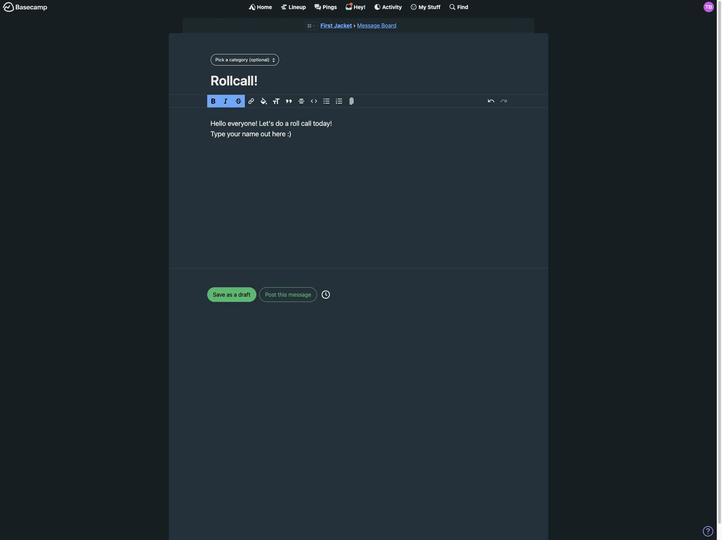 Task type: vqa. For each thing, say whether or not it's contained in the screenshot.
Sat to the left
no



Task type: describe. For each thing, give the bounding box(es) containing it.
pings button
[[314, 3, 337, 10]]

board
[[382, 22, 397, 29]]

main element
[[0, 0, 717, 14]]

hello
[[211, 119, 226, 127]]

home link
[[249, 3, 272, 10]]

message board link
[[357, 22, 397, 29]]

my stuff
[[419, 4, 441, 10]]

everyone!
[[228, 119, 258, 127]]

type
[[211, 130, 225, 138]]

my stuff button
[[410, 3, 441, 10]]

schedule this to post later image
[[322, 291, 330, 299]]

a inside button
[[234, 292, 237, 298]]

message
[[289, 292, 311, 298]]

(optional)
[[249, 57, 270, 62]]

do
[[276, 119, 283, 127]]

home
[[257, 4, 272, 10]]

hey!
[[354, 4, 366, 10]]

switch accounts image
[[3, 2, 47, 13]]

first jacket
[[321, 22, 352, 29]]

out
[[261, 130, 271, 138]]

pings
[[323, 4, 337, 10]]

find
[[457, 4, 468, 10]]

›
[[353, 22, 356, 29]]

your
[[227, 130, 240, 138]]

save as a draft
[[213, 292, 251, 298]]

hello everyone! let's do a roll call today! type your name out here :)
[[211, 119, 332, 138]]

let's
[[259, 119, 274, 127]]

pick a category (optional) button
[[211, 54, 279, 66]]

stuff
[[428, 4, 441, 10]]



Task type: locate. For each thing, give the bounding box(es) containing it.
2 vertical spatial a
[[234, 292, 237, 298]]

find button
[[449, 3, 468, 10]]

Type a title… text field
[[211, 73, 507, 88]]

my
[[419, 4, 426, 10]]

as
[[227, 292, 232, 298]]

2 horizontal spatial a
[[285, 119, 289, 127]]

this
[[278, 292, 287, 298]]

Write away… text field
[[190, 108, 527, 260]]

0 horizontal spatial a
[[226, 57, 228, 62]]

› message board
[[353, 22, 397, 29]]

lineup
[[289, 4, 306, 10]]

a inside button
[[226, 57, 228, 62]]

call
[[301, 119, 311, 127]]

today!
[[313, 119, 332, 127]]

save as a draft button
[[207, 287, 256, 302]]

lineup link
[[280, 3, 306, 10]]

1 horizontal spatial a
[[234, 292, 237, 298]]

save
[[213, 292, 225, 298]]

tyler black image
[[704, 2, 714, 12]]

a right do
[[285, 119, 289, 127]]

post this message button
[[259, 287, 317, 302]]

name
[[242, 130, 259, 138]]

pick a category (optional)
[[215, 57, 270, 62]]

first jacket link
[[321, 22, 352, 29]]

a right pick
[[226, 57, 228, 62]]

a inside hello everyone! let's do a roll call today! type your name out here :)
[[285, 119, 289, 127]]

message
[[357, 22, 380, 29]]

here
[[272, 130, 286, 138]]

a
[[226, 57, 228, 62], [285, 119, 289, 127], [234, 292, 237, 298]]

activity link
[[374, 3, 402, 10]]

activity
[[382, 4, 402, 10]]

draft
[[238, 292, 251, 298]]

a right 'as' on the left
[[234, 292, 237, 298]]

pick
[[215, 57, 224, 62]]

jacket
[[334, 22, 352, 29]]

post
[[265, 292, 276, 298]]

1 vertical spatial a
[[285, 119, 289, 127]]

first
[[321, 22, 333, 29]]

roll
[[290, 119, 300, 127]]

hey! button
[[345, 2, 366, 10]]

post this message
[[265, 292, 311, 298]]

:)
[[287, 130, 292, 138]]

0 vertical spatial a
[[226, 57, 228, 62]]

category
[[229, 57, 248, 62]]



